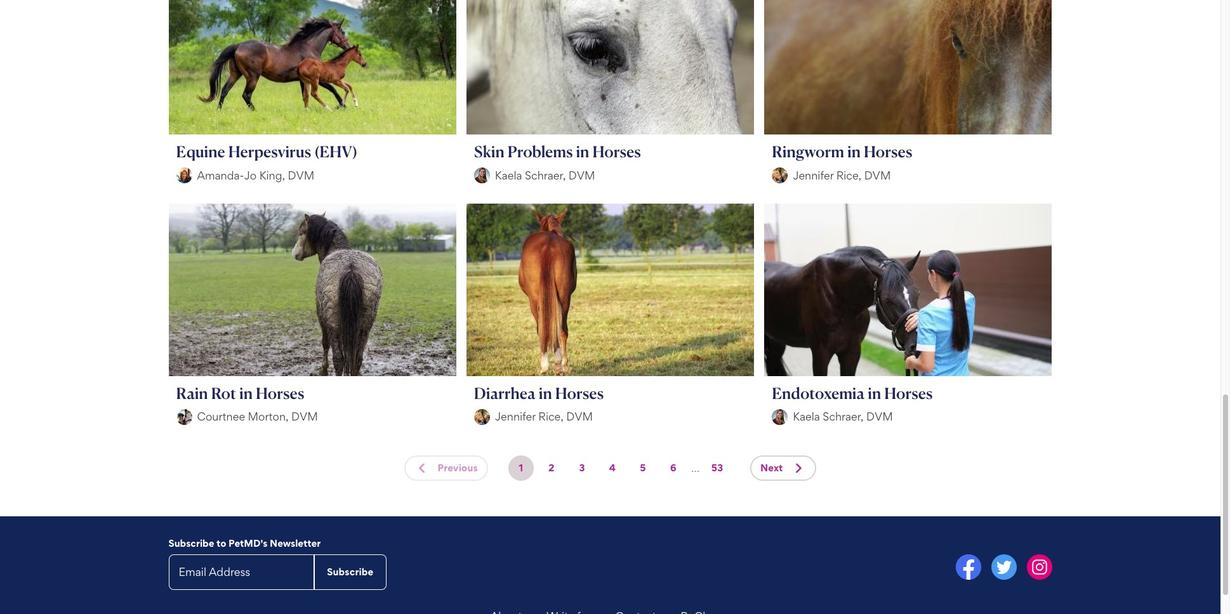 Task type: describe. For each thing, give the bounding box(es) containing it.
jennifer for diarrhea
[[495, 410, 536, 424]]

jennifer rice, dvm for ringworm
[[793, 169, 891, 182]]

…
[[692, 462, 700, 475]]

subscribe button
[[315, 555, 386, 591]]

in right rot
[[239, 384, 253, 403]]

5 link
[[631, 456, 656, 481]]

dvm for diarrhea in horses
[[567, 410, 593, 424]]

jennifer rice, dvm for diarrhea
[[495, 410, 593, 424]]

ringworm
[[772, 142, 845, 162]]

dvm for rain rot in horses
[[292, 410, 318, 424]]

skin problems in horses
[[474, 142, 641, 162]]

5
[[640, 462, 646, 474]]

instagram image
[[1027, 555, 1053, 580]]

about petmd element
[[318, 611, 904, 615]]

2 link
[[539, 456, 565, 481]]

dvm right king,
[[288, 169, 315, 182]]

by image for diarrhea
[[474, 409, 490, 425]]

ringworm in horses
[[772, 142, 913, 162]]

facebook image
[[956, 555, 982, 580]]

rice, for ringworm
[[837, 169, 862, 182]]

2
[[549, 462, 555, 474]]

twitter image
[[992, 555, 1017, 580]]

kaela schraer, dvm for in
[[793, 410, 894, 424]]

3
[[579, 462, 585, 474]]

in for ringworm in horses
[[848, 142, 861, 162]]

newsletter
[[270, 538, 321, 550]]

jo
[[244, 169, 257, 182]]

to
[[217, 538, 226, 550]]

herpesvirus
[[228, 142, 311, 162]]

horses for ringworm in horses
[[864, 142, 913, 162]]

horses for endotoxemia in horses
[[885, 384, 933, 403]]

kaela for skin
[[495, 169, 522, 182]]

(ehv)
[[315, 142, 358, 162]]

4 link
[[600, 456, 626, 481]]

morton,
[[248, 410, 289, 424]]

rain rot in horses
[[176, 384, 304, 403]]

by image for equine
[[176, 168, 192, 184]]

rot
[[211, 384, 236, 403]]

diarrhea
[[474, 384, 536, 403]]

in for diarrhea in horses
[[539, 384, 552, 403]]

dvm for endotoxemia in horses
[[867, 410, 894, 424]]

equine
[[176, 142, 225, 162]]

rain
[[176, 384, 208, 403]]



Task type: locate. For each thing, give the bounding box(es) containing it.
0 horizontal spatial jennifer rice, dvm
[[495, 410, 593, 424]]

dvm down 'endotoxemia in horses'
[[867, 410, 894, 424]]

0 vertical spatial rice,
[[837, 169, 862, 182]]

0 horizontal spatial subscribe
[[169, 538, 214, 550]]

schraer, for in
[[823, 410, 864, 424]]

1 horizontal spatial jennifer rice, dvm
[[793, 169, 891, 182]]

by image down skin
[[474, 168, 490, 184]]

dvm
[[288, 169, 315, 182], [569, 169, 595, 182], [865, 169, 891, 182], [292, 410, 318, 424], [567, 410, 593, 424], [867, 410, 894, 424]]

4
[[610, 462, 616, 474]]

rice,
[[837, 169, 862, 182], [539, 410, 564, 424]]

0 vertical spatial kaela
[[495, 169, 522, 182]]

in for endotoxemia in horses
[[868, 384, 882, 403]]

courtnee morton, dvm
[[197, 410, 318, 424]]

0 horizontal spatial rice,
[[539, 410, 564, 424]]

by image for rain
[[176, 409, 192, 425]]

jennifer for ringworm
[[793, 169, 834, 182]]

kaela down the endotoxemia
[[793, 410, 821, 424]]

kaela
[[495, 169, 522, 182], [793, 410, 821, 424]]

0 vertical spatial jennifer rice, dvm
[[793, 169, 891, 182]]

dvm right morton,
[[292, 410, 318, 424]]

endotoxemia in horses
[[772, 384, 933, 403]]

in right diarrhea
[[539, 384, 552, 403]]

0 vertical spatial schraer,
[[525, 169, 566, 182]]

by image down rain
[[176, 409, 192, 425]]

by image
[[176, 168, 192, 184], [474, 168, 490, 184], [474, 409, 490, 425]]

problems
[[508, 142, 573, 162]]

0 horizontal spatial kaela schraer, dvm
[[495, 169, 595, 182]]

3 link
[[570, 456, 595, 481]]

by image down the endotoxemia
[[772, 409, 788, 425]]

1 vertical spatial rice,
[[539, 410, 564, 424]]

jennifer rice, dvm
[[793, 169, 891, 182], [495, 410, 593, 424]]

1 vertical spatial schraer,
[[823, 410, 864, 424]]

6
[[671, 462, 677, 474]]

6 link
[[661, 456, 687, 481]]

by image down diarrhea
[[474, 409, 490, 425]]

1 horizontal spatial schraer,
[[823, 410, 864, 424]]

by image for ringworm
[[772, 168, 788, 184]]

dvm down "ringworm in horses"
[[865, 169, 891, 182]]

0 horizontal spatial jennifer
[[495, 410, 536, 424]]

kaela schraer, dvm down problems at the top left of page
[[495, 169, 595, 182]]

kaela schraer, dvm down 'endotoxemia in horses'
[[793, 410, 894, 424]]

dvm down skin problems in horses
[[569, 169, 595, 182]]

courtnee
[[197, 410, 245, 424]]

subscribe
[[169, 538, 214, 550], [327, 566, 374, 578]]

subscribe for subscribe to petmd's newsletter
[[169, 538, 214, 550]]

schraer,
[[525, 169, 566, 182], [823, 410, 864, 424]]

1 vertical spatial kaela
[[793, 410, 821, 424]]

dvm down diarrhea in horses
[[567, 410, 593, 424]]

1 horizontal spatial subscribe
[[327, 566, 374, 578]]

subscribe to petmd's newsletter
[[169, 538, 321, 550]]

rice, for diarrhea
[[539, 410, 564, 424]]

schraer, down 'endotoxemia in horses'
[[823, 410, 864, 424]]

skin
[[474, 142, 505, 162]]

rice, down "ringworm in horses"
[[837, 169, 862, 182]]

next link
[[751, 456, 816, 481]]

jennifer rice, dvm down diarrhea in horses
[[495, 410, 593, 424]]

by image down "ringworm"
[[772, 168, 788, 184]]

0 vertical spatial kaela schraer, dvm
[[495, 169, 595, 182]]

horses
[[593, 142, 641, 162], [864, 142, 913, 162], [256, 384, 304, 403], [556, 384, 604, 403], [885, 384, 933, 403]]

petmd's
[[229, 538, 268, 550]]

kaela for endotoxemia
[[793, 410, 821, 424]]

diarrhea in horses
[[474, 384, 604, 403]]

horses for diarrhea in horses
[[556, 384, 604, 403]]

0 vertical spatial subscribe
[[169, 538, 214, 550]]

53 link
[[705, 456, 730, 481]]

equine herpesvirus (ehv)
[[176, 142, 358, 162]]

kaela down skin
[[495, 169, 522, 182]]

jennifer rice, dvm down "ringworm in horses"
[[793, 169, 891, 182]]

schraer, for problems
[[525, 169, 566, 182]]

by image down the equine on the left top of page
[[176, 168, 192, 184]]

subscribe inside button
[[327, 566, 374, 578]]

by image for endotoxemia
[[772, 409, 788, 425]]

kaela schraer, dvm
[[495, 169, 595, 182], [793, 410, 894, 424]]

dvm for ringworm in horses
[[865, 169, 891, 182]]

0 horizontal spatial schraer,
[[525, 169, 566, 182]]

1 horizontal spatial rice,
[[837, 169, 862, 182]]

1 vertical spatial kaela schraer, dvm
[[793, 410, 894, 424]]

1 vertical spatial subscribe
[[327, 566, 374, 578]]

None email field
[[169, 555, 315, 591]]

subscribe for subscribe
[[327, 566, 374, 578]]

king,
[[260, 169, 285, 182]]

jennifer down "ringworm"
[[793, 169, 834, 182]]

0 vertical spatial jennifer
[[793, 169, 834, 182]]

social element
[[616, 555, 1053, 583]]

53
[[712, 462, 724, 474]]

next
[[761, 462, 783, 474]]

in right problems at the top left of page
[[576, 142, 590, 162]]

schraer, down problems at the top left of page
[[525, 169, 566, 182]]

jennifer
[[793, 169, 834, 182], [495, 410, 536, 424]]

by image for skin
[[474, 168, 490, 184]]

amanda-jo king, dvm
[[197, 169, 315, 182]]

amanda-
[[197, 169, 244, 182]]

1 vertical spatial jennifer
[[495, 410, 536, 424]]

in
[[576, 142, 590, 162], [848, 142, 861, 162], [239, 384, 253, 403], [539, 384, 552, 403], [868, 384, 882, 403]]

by image
[[772, 168, 788, 184], [176, 409, 192, 425], [772, 409, 788, 425]]

1 vertical spatial jennifer rice, dvm
[[495, 410, 593, 424]]

dvm for skin problems in horses
[[569, 169, 595, 182]]

jennifer down diarrhea
[[495, 410, 536, 424]]

1 horizontal spatial kaela
[[793, 410, 821, 424]]

kaela schraer, dvm for problems
[[495, 169, 595, 182]]

endotoxemia
[[772, 384, 865, 403]]

0 horizontal spatial kaela
[[495, 169, 522, 182]]

rice, down diarrhea in horses
[[539, 410, 564, 424]]

1 horizontal spatial jennifer
[[793, 169, 834, 182]]

1 horizontal spatial kaela schraer, dvm
[[793, 410, 894, 424]]

in right "ringworm"
[[848, 142, 861, 162]]

in right the endotoxemia
[[868, 384, 882, 403]]



Task type: vqa. For each thing, say whether or not it's contained in the screenshot.
the to within the CARING FOR BACKYARD CHICKENS OR PLAN TO GET THAT EXPERIENCE, YOU SHOULD NOT PURCHASE A BABY CHICKEN.
no



